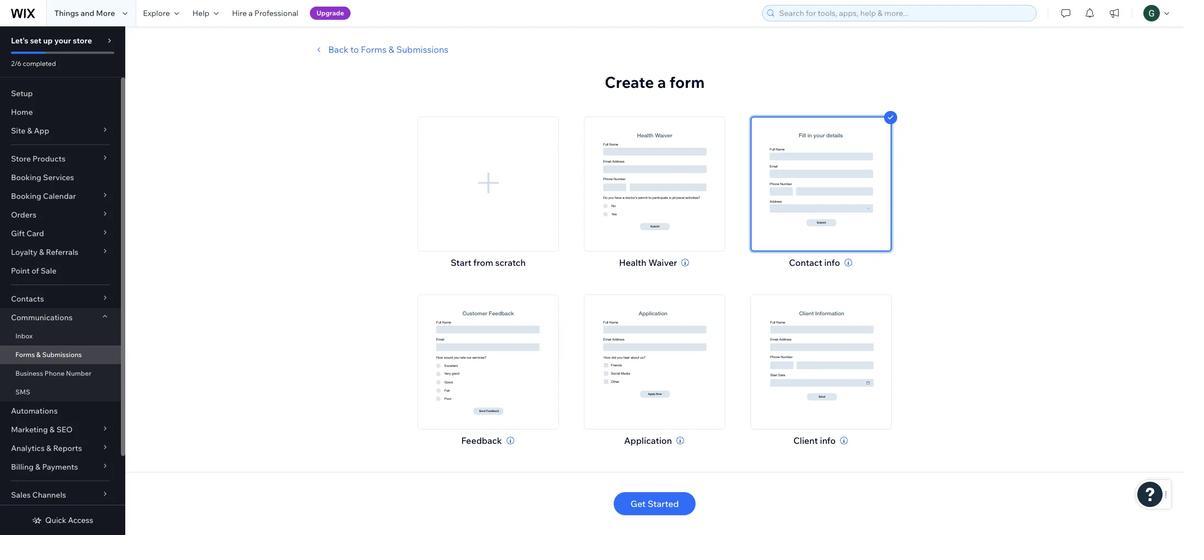 Task type: describe. For each thing, give the bounding box(es) containing it.
start
[[451, 257, 471, 268]]

upgrade
[[316, 9, 344, 17]]

communications
[[11, 313, 73, 323]]

gift
[[11, 229, 25, 238]]

gift card button
[[0, 224, 121, 243]]

feedback
[[461, 435, 502, 446]]

store
[[11, 154, 31, 164]]

started
[[648, 498, 679, 509]]

point
[[11, 266, 30, 276]]

orders
[[11, 210, 36, 220]]

hire a professional link
[[225, 0, 305, 26]]

let's set up your store
[[11, 36, 92, 46]]

business phone number
[[15, 369, 91, 377]]

store products
[[11, 154, 65, 164]]

contact info
[[789, 257, 840, 268]]

& for payments
[[35, 462, 40, 472]]

2/6
[[11, 59, 21, 68]]

point of sale
[[11, 266, 56, 276]]

booking calendar
[[11, 191, 76, 201]]

payments
[[42, 462, 78, 472]]

quick access button
[[32, 515, 93, 525]]

orders button
[[0, 205, 121, 224]]

& for seo
[[50, 425, 55, 435]]

help
[[192, 8, 209, 18]]

2/6 completed
[[11, 59, 56, 68]]

back to forms & submissions
[[328, 44, 448, 55]]

your
[[54, 36, 71, 46]]

& for referrals
[[39, 247, 44, 257]]

billing
[[11, 462, 34, 472]]

seo
[[56, 425, 73, 435]]

client
[[793, 435, 818, 446]]

phone
[[45, 369, 64, 377]]

get started
[[630, 498, 679, 509]]

setup
[[11, 88, 33, 98]]

contacts button
[[0, 290, 121, 308]]

analytics & reports button
[[0, 439, 121, 458]]

booking calendar button
[[0, 187, 121, 205]]

sms
[[15, 388, 30, 396]]

Search for tools, apps, help & more... field
[[776, 5, 1033, 21]]

services
[[43, 173, 74, 182]]

marketing
[[11, 425, 48, 435]]

client info
[[793, 435, 836, 446]]

sales channels button
[[0, 486, 121, 504]]

create
[[605, 73, 654, 92]]

back to forms & submissions button
[[312, 43, 448, 56]]

things
[[54, 8, 79, 18]]

hire
[[232, 8, 247, 18]]

analytics
[[11, 443, 45, 453]]

inbox
[[15, 332, 33, 340]]

a for form
[[657, 73, 666, 92]]

more
[[96, 8, 115, 18]]

to
[[350, 44, 359, 55]]

loyalty
[[11, 247, 37, 257]]

store products button
[[0, 149, 121, 168]]

things and more
[[54, 8, 115, 18]]

a for professional
[[249, 8, 253, 18]]

get
[[630, 498, 646, 509]]

marketing & seo
[[11, 425, 73, 435]]

info for contact info
[[824, 257, 840, 268]]

calendar
[[43, 191, 76, 201]]

automations link
[[0, 402, 121, 420]]

sales channels
[[11, 490, 66, 500]]

loyalty & referrals
[[11, 247, 78, 257]]

& inside "button"
[[389, 44, 394, 55]]

create a form
[[605, 73, 705, 92]]

booking services link
[[0, 168, 121, 187]]

let's
[[11, 36, 28, 46]]

products
[[33, 154, 65, 164]]



Task type: vqa. For each thing, say whether or not it's contained in the screenshot.
left Create Segment button
no



Task type: locate. For each thing, give the bounding box(es) containing it.
of
[[32, 266, 39, 276]]

info for client info
[[820, 435, 836, 446]]

booking services
[[11, 173, 74, 182]]

forms down inbox in the bottom left of the page
[[15, 351, 35, 359]]

setup link
[[0, 84, 121, 103]]

card
[[27, 229, 44, 238]]

0 horizontal spatial submissions
[[42, 351, 82, 359]]

site
[[11, 126, 25, 136]]

a
[[249, 8, 253, 18], [657, 73, 666, 92]]

0 vertical spatial forms
[[361, 44, 387, 55]]

upgrade button
[[310, 7, 351, 20]]

gift card
[[11, 229, 44, 238]]

info
[[824, 257, 840, 268], [820, 435, 836, 446]]

app
[[34, 126, 49, 136]]

booking for booking calendar
[[11, 191, 41, 201]]

& right "loyalty"
[[39, 247, 44, 257]]

health waiver
[[619, 257, 677, 268]]

0 vertical spatial submissions
[[396, 44, 448, 55]]

1 vertical spatial forms
[[15, 351, 35, 359]]

1 horizontal spatial forms
[[361, 44, 387, 55]]

&
[[389, 44, 394, 55], [27, 126, 32, 136], [39, 247, 44, 257], [36, 351, 41, 359], [50, 425, 55, 435], [46, 443, 51, 453], [35, 462, 40, 472]]

& right to
[[389, 44, 394, 55]]

store
[[73, 36, 92, 46]]

& inside "dropdown button"
[[46, 443, 51, 453]]

1 vertical spatial submissions
[[42, 351, 82, 359]]

1 vertical spatial info
[[820, 435, 836, 446]]

channels
[[32, 490, 66, 500]]

access
[[68, 515, 93, 525]]

back
[[328, 44, 348, 55]]

& inside popup button
[[39, 247, 44, 257]]

& left seo
[[50, 425, 55, 435]]

forms & submissions
[[15, 351, 82, 359]]

& inside 'popup button'
[[27, 126, 32, 136]]

up
[[43, 36, 53, 46]]

& for submissions
[[36, 351, 41, 359]]

number
[[66, 369, 91, 377]]

get started button
[[614, 492, 695, 515]]

contacts
[[11, 294, 44, 304]]

forms & submissions link
[[0, 346, 121, 364]]

info right client
[[820, 435, 836, 446]]

set
[[30, 36, 41, 46]]

referrals
[[46, 247, 78, 257]]

booking for booking services
[[11, 173, 41, 182]]

quick access
[[45, 515, 93, 525]]

a right "hire"
[[249, 8, 253, 18]]

billing & payments button
[[0, 458, 121, 476]]

1 horizontal spatial submissions
[[396, 44, 448, 55]]

hire a professional
[[232, 8, 298, 18]]

1 booking from the top
[[11, 173, 41, 182]]

0 vertical spatial booking
[[11, 173, 41, 182]]

and
[[81, 8, 94, 18]]

& right site
[[27, 126, 32, 136]]

1 vertical spatial booking
[[11, 191, 41, 201]]

sms link
[[0, 383, 121, 402]]

contact
[[789, 257, 822, 268]]

business
[[15, 369, 43, 377]]

waiver
[[648, 257, 677, 268]]

automations
[[11, 406, 58, 416]]

from
[[473, 257, 493, 268]]

sidebar element
[[0, 26, 125, 535]]

& right billing
[[35, 462, 40, 472]]

submissions inside "button"
[[396, 44, 448, 55]]

a left form
[[657, 73, 666, 92]]

0 horizontal spatial a
[[249, 8, 253, 18]]

communications button
[[0, 308, 121, 327]]

& inside dropdown button
[[50, 425, 55, 435]]

start from scratch
[[451, 257, 526, 268]]

0 horizontal spatial forms
[[15, 351, 35, 359]]

marketing & seo button
[[0, 420, 121, 439]]

& for reports
[[46, 443, 51, 453]]

home link
[[0, 103, 121, 121]]

billing & payments
[[11, 462, 78, 472]]

booking
[[11, 173, 41, 182], [11, 191, 41, 201]]

0 vertical spatial info
[[824, 257, 840, 268]]

application
[[624, 435, 672, 446]]

& inside dropdown button
[[35, 462, 40, 472]]

forms
[[361, 44, 387, 55], [15, 351, 35, 359]]

booking down store
[[11, 173, 41, 182]]

forms inside "button"
[[361, 44, 387, 55]]

submissions inside sidebar element
[[42, 351, 82, 359]]

0 vertical spatial a
[[249, 8, 253, 18]]

scratch
[[495, 257, 526, 268]]

form
[[670, 73, 705, 92]]

explore
[[143, 8, 170, 18]]

professional
[[254, 8, 298, 18]]

sales
[[11, 490, 31, 500]]

loyalty & referrals button
[[0, 243, 121, 262]]

forms inside sidebar element
[[15, 351, 35, 359]]

& up 'business'
[[36, 351, 41, 359]]

forms right to
[[361, 44, 387, 55]]

sale
[[41, 266, 56, 276]]

2 booking from the top
[[11, 191, 41, 201]]

inbox link
[[0, 327, 121, 346]]

1 horizontal spatial a
[[657, 73, 666, 92]]

reports
[[53, 443, 82, 453]]

health
[[619, 257, 646, 268]]

home
[[11, 107, 33, 117]]

site & app button
[[0, 121, 121, 140]]

& for app
[[27, 126, 32, 136]]

business phone number link
[[0, 364, 121, 383]]

booking up orders
[[11, 191, 41, 201]]

booking inside popup button
[[11, 191, 41, 201]]

& left reports
[[46, 443, 51, 453]]

quick
[[45, 515, 66, 525]]

info right 'contact'
[[824, 257, 840, 268]]

1 vertical spatial a
[[657, 73, 666, 92]]

analytics & reports
[[11, 443, 82, 453]]

point of sale link
[[0, 262, 121, 280]]



